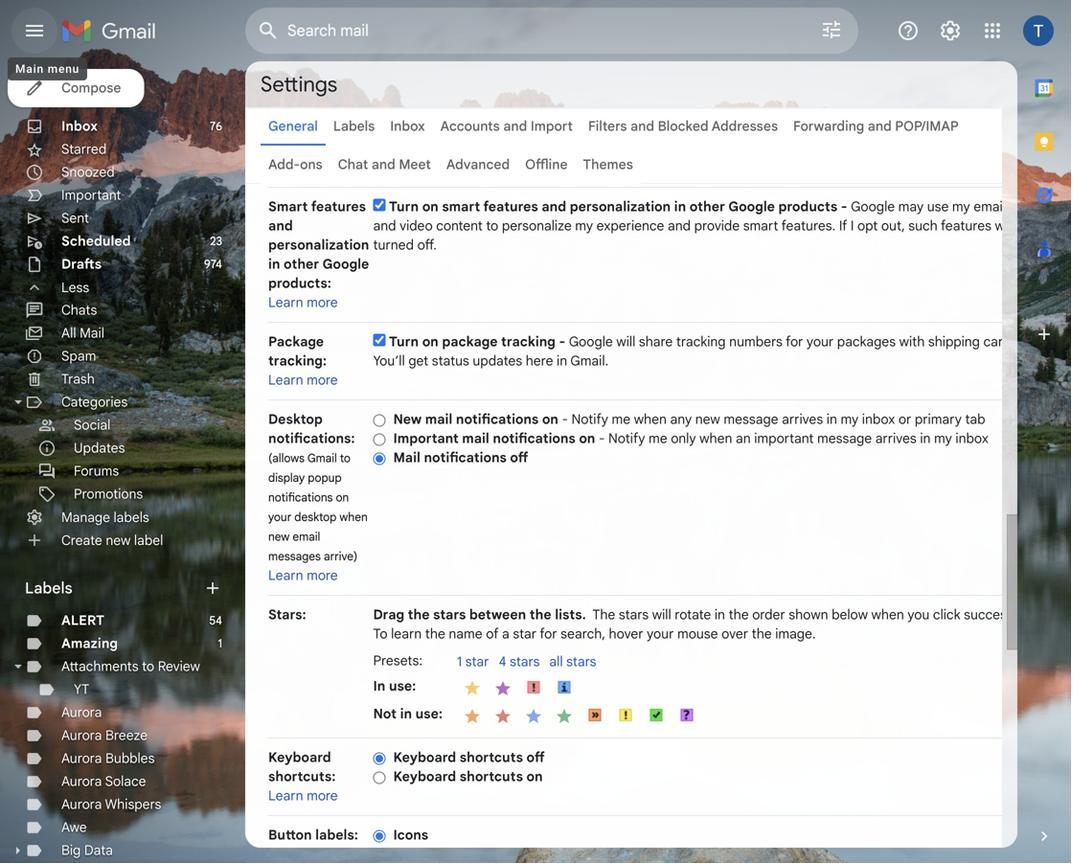 Task type: describe. For each thing, give the bounding box(es) containing it.
experience
[[596, 217, 664, 234]]

aurora for aurora bubbles
[[61, 750, 102, 767]]

gmail.
[[570, 353, 609, 369]]

amazing
[[61, 635, 118, 652]]

inbox for 1st inbox link from the left
[[61, 118, 98, 135]]

your inside google will share tracking numbers for your packages with shipping carriers. you'll get status updates here in gmail.
[[807, 333, 834, 350]]

the left lists.
[[530, 606, 551, 623]]

shortcuts for off
[[460, 749, 523, 766]]

label
[[134, 532, 163, 549]]

will inside the stars will rotate in the order shown below when you click successively. to learn the name of a star for search, hover your mouse over the image.
[[652, 606, 671, 623]]

email
[[293, 530, 320, 544]]

manage labels create new label
[[61, 509, 163, 549]]

updates
[[74, 440, 125, 456]]

learn for package tracking:
[[268, 372, 303, 388]]

labels link
[[333, 118, 375, 135]]

attachments to review
[[61, 658, 200, 675]]

attachments to review link
[[61, 658, 200, 675]]

text
[[393, 846, 421, 863]]

forwarding and pop/imap
[[793, 118, 959, 135]]

to inside google may use my email, chat, and video content to personalize my experience and provide smart features. if i opt out, such features will be turned off.
[[486, 217, 498, 234]]

successively.
[[964, 606, 1043, 623]]

general link
[[268, 118, 318, 135]]

keyboard shortcuts: learn more
[[268, 749, 338, 804]]

for inside google will share tracking numbers for your packages with shipping carriers. you'll get status updates here in gmail.
[[786, 333, 803, 350]]

aurora whispers
[[61, 796, 161, 813]]

when left an
[[700, 430, 732, 447]]

big data link
[[61, 842, 113, 859]]

opt
[[857, 217, 878, 234]]

spam
[[61, 348, 96, 365]]

and up turned
[[373, 217, 396, 234]]

turn for turn on smart features and personalization in other google products -
[[389, 198, 419, 215]]

important for important
[[61, 187, 121, 204]]

learn
[[391, 626, 422, 642]]

awe link
[[61, 819, 87, 836]]

Mail notifications off radio
[[373, 452, 386, 466]]

menu
[[48, 62, 80, 76]]

aurora for aurora link
[[61, 704, 102, 721]]

whispers
[[105, 796, 161, 813]]

0 vertical spatial inbox
[[862, 411, 895, 428]]

on up get
[[422, 333, 439, 350]]

1 vertical spatial use:
[[415, 706, 443, 722]]

shortcuts for on
[[460, 768, 523, 785]]

1 horizontal spatial features
[[483, 198, 538, 215]]

messages
[[268, 549, 321, 564]]

in inside google will share tracking numbers for your packages with shipping carriers. you'll get status updates here in gmail.
[[557, 353, 567, 369]]

packages
[[837, 333, 896, 350]]

0 horizontal spatial arrives
[[782, 411, 823, 428]]

when left any
[[634, 411, 667, 428]]

solace
[[105, 773, 146, 790]]

notifications:
[[268, 430, 355, 447]]

yt
[[74, 681, 89, 698]]

icons
[[393, 827, 428, 844]]

1 for 1 star 4 stars all stars
[[457, 653, 462, 670]]

aurora solace link
[[61, 773, 146, 790]]

package tracking: learn more
[[268, 333, 338, 388]]

out,
[[881, 217, 905, 234]]

will inside google may use my email, chat, and video content to personalize my experience and provide smart features. if i opt out, such features will be turned off.
[[995, 217, 1014, 234]]

learn for button labels:
[[268, 846, 303, 863]]

new inside desktop notifications: (allows gmail to display popup notifications on your desktop when new email messages arrive) learn more
[[268, 530, 290, 544]]

mail for important
[[462, 430, 489, 447]]

more for button
[[307, 846, 338, 863]]

social link
[[74, 417, 111, 434]]

themes
[[583, 156, 633, 173]]

drafts link
[[61, 256, 102, 273]]

filters
[[588, 118, 627, 135]]

2 horizontal spatial new
[[695, 411, 720, 428]]

starred
[[61, 141, 107, 158]]

aurora whispers link
[[61, 796, 161, 813]]

and right chat
[[372, 156, 395, 173]]

personalize
[[502, 217, 572, 234]]

manage
[[61, 509, 110, 526]]

0 vertical spatial use:
[[389, 678, 416, 695]]

offline link
[[525, 156, 568, 173]]

on up video
[[422, 198, 439, 215]]

Keyboard shortcuts on radio
[[373, 771, 386, 785]]

any
[[670, 411, 692, 428]]

snoozed
[[61, 164, 115, 181]]

learn inside desktop notifications: (allows gmail to display popup notifications on your desktop when new email messages arrive) learn more
[[268, 567, 303, 584]]

more for package
[[307, 372, 338, 388]]

name
[[449, 626, 482, 642]]

settings image
[[939, 19, 962, 42]]

google inside google will share tracking numbers for your packages with shipping carriers. you'll get status updates here in gmail.
[[569, 333, 613, 350]]

turn on package tracking -
[[389, 333, 569, 350]]

get
[[408, 353, 428, 369]]

amazing link
[[61, 635, 118, 652]]

add-
[[268, 156, 300, 173]]

button
[[268, 827, 312, 844]]

more inside desktop notifications: (allows gmail to display popup notifications on your desktop when new email messages arrive) learn more
[[307, 567, 338, 584]]

filters and blocked addresses link
[[588, 118, 778, 135]]

desktop
[[294, 510, 337, 525]]

the down order
[[752, 626, 772, 642]]

in
[[373, 678, 386, 695]]

76
[[210, 119, 222, 134]]

accounts and import
[[440, 118, 573, 135]]

in right not
[[400, 706, 412, 722]]

themes link
[[583, 156, 633, 173]]

less
[[61, 279, 89, 296]]

all
[[61, 325, 76, 342]]

review
[[158, 658, 200, 675]]

in inside smart features and personalization in other google products: learn more
[[268, 256, 280, 273]]

labels
[[114, 509, 149, 526]]

and left the provide
[[668, 217, 691, 234]]

content
[[436, 217, 483, 234]]

shown
[[789, 606, 828, 623]]

stars up "name"
[[433, 606, 466, 623]]

offline
[[525, 156, 568, 173]]

labels heading
[[25, 579, 203, 598]]

0 horizontal spatial smart
[[442, 198, 480, 215]]

carriers.
[[983, 333, 1034, 350]]

chat,
[[1013, 198, 1043, 215]]

mail notifications off
[[393, 449, 528, 466]]

in down primary
[[920, 430, 931, 447]]

keyboard shortcuts off
[[393, 749, 545, 766]]

add-ons link
[[268, 156, 323, 173]]

add-ons
[[268, 156, 323, 173]]

advanced search options image
[[812, 11, 851, 49]]

(allows
[[268, 451, 305, 466]]

promotions
[[74, 486, 143, 502]]

my left or
[[841, 411, 859, 428]]

important for important mail notifications on - notify me only when an important message arrives in my inbox
[[393, 430, 459, 447]]

a
[[502, 626, 509, 642]]

below
[[832, 606, 868, 623]]

you
[[908, 606, 930, 623]]

chats
[[61, 302, 97, 319]]

click
[[933, 606, 961, 623]]

pop/imap
[[895, 118, 959, 135]]

drag
[[373, 606, 404, 623]]

and left pop/imap at the right
[[868, 118, 892, 135]]

the stars will rotate in the order shown below when you click successively. to learn the name of a star for search, hover your mouse over the image.
[[373, 606, 1043, 642]]

search,
[[561, 626, 605, 642]]

and left import
[[503, 118, 527, 135]]

categories
[[61, 394, 128, 411]]

arrive)
[[324, 549, 358, 564]]

google may use my email, chat, and video content to personalize my experience and provide smart features. if i opt out, such features will be turned off.
[[373, 198, 1043, 253]]

tracking for package
[[501, 333, 556, 350]]

me for when
[[612, 411, 630, 428]]

in down the filters and blocked addresses
[[674, 198, 686, 215]]

breeze
[[105, 727, 148, 744]]

keyboard for keyboard shortcuts: learn more
[[268, 749, 331, 766]]

button labels: learn more
[[268, 827, 358, 863]]

stars right the 'all'
[[566, 653, 596, 670]]

3 learn more link from the top
[[268, 567, 338, 584]]

share
[[639, 333, 673, 350]]

will inside google will share tracking numbers for your packages with shipping carriers. you'll get status updates here in gmail.
[[616, 333, 635, 350]]

23
[[210, 234, 222, 249]]

blocked
[[658, 118, 709, 135]]

compose button
[[8, 69, 144, 107]]

video
[[400, 217, 433, 234]]

me for only
[[649, 430, 667, 447]]

alert link
[[61, 612, 104, 629]]



Task type: locate. For each thing, give the bounding box(es) containing it.
learn more link down button
[[268, 846, 338, 863]]

inbox
[[61, 118, 98, 135], [390, 118, 425, 135]]

spam link
[[61, 348, 96, 365]]

on down popup
[[336, 491, 349, 505]]

1 horizontal spatial new
[[268, 530, 290, 544]]

updates link
[[74, 440, 125, 456]]

0 vertical spatial me
[[612, 411, 630, 428]]

for right numbers
[[786, 333, 803, 350]]

5 more from the top
[[307, 846, 338, 863]]

4 aurora from the top
[[61, 773, 102, 790]]

starred link
[[61, 141, 107, 158]]

the up over
[[729, 606, 749, 623]]

2 turn from the top
[[389, 333, 419, 350]]

1 vertical spatial labels
[[25, 579, 72, 598]]

1 vertical spatial notify
[[608, 430, 645, 447]]

tracking up here
[[501, 333, 556, 350]]

0 vertical spatial mail
[[80, 325, 104, 342]]

inbox link
[[61, 118, 98, 135], [390, 118, 425, 135]]

1 horizontal spatial arrives
[[875, 430, 917, 447]]

off for mail notifications off
[[510, 449, 528, 466]]

3 aurora from the top
[[61, 750, 102, 767]]

social
[[74, 417, 111, 434]]

package
[[268, 333, 324, 350]]

lists.
[[555, 606, 586, 623]]

important inside labels navigation
[[61, 187, 121, 204]]

0 vertical spatial personalization
[[570, 198, 671, 215]]

you'll
[[373, 353, 405, 369]]

0 horizontal spatial inbox link
[[61, 118, 98, 135]]

arrives up important
[[782, 411, 823, 428]]

learn for keyboard shortcuts:
[[268, 787, 303, 804]]

main menu
[[15, 62, 80, 76]]

1 horizontal spatial your
[[647, 626, 674, 642]]

new
[[695, 411, 720, 428], [268, 530, 290, 544], [106, 532, 131, 549]]

and up personalize
[[542, 198, 566, 215]]

- for new mail notifications on - notify me when any new message arrives in my inbox or primary tab
[[562, 411, 568, 428]]

1 learn more link from the top
[[268, 294, 338, 311]]

notify down gmail.
[[571, 411, 608, 428]]

2 horizontal spatial your
[[807, 333, 834, 350]]

inbox inside labels navigation
[[61, 118, 98, 135]]

in up over
[[715, 606, 725, 623]]

0 vertical spatial mail
[[425, 411, 452, 428]]

0 vertical spatial other
[[690, 198, 725, 215]]

mail right new
[[425, 411, 452, 428]]

off for keyboard shortcuts off
[[526, 749, 545, 766]]

1 horizontal spatial 1
[[457, 653, 462, 670]]

0 vertical spatial your
[[807, 333, 834, 350]]

aurora
[[61, 704, 102, 721], [61, 727, 102, 744], [61, 750, 102, 767], [61, 773, 102, 790], [61, 796, 102, 813]]

2 shortcuts from the top
[[460, 768, 523, 785]]

features inside smart features and personalization in other google products: learn more
[[311, 198, 366, 215]]

1 horizontal spatial labels
[[333, 118, 375, 135]]

1 horizontal spatial will
[[652, 606, 671, 623]]

3 more from the top
[[307, 567, 338, 584]]

important down snoozed link
[[61, 187, 121, 204]]

keyboard up shortcuts:
[[268, 749, 331, 766]]

0 horizontal spatial for
[[540, 626, 557, 642]]

more down arrive)
[[307, 567, 338, 584]]

0 vertical spatial 1
[[218, 637, 222, 651]]

awe
[[61, 819, 87, 836]]

labels navigation
[[0, 61, 245, 863]]

1 horizontal spatial important
[[393, 430, 459, 447]]

important down new
[[393, 430, 459, 447]]

974
[[204, 257, 222, 272]]

0 horizontal spatial will
[[616, 333, 635, 350]]

your inside desktop notifications: (allows gmail to display popup notifications on your desktop when new email messages arrive) learn more
[[268, 510, 291, 525]]

between
[[469, 606, 526, 623]]

2 tracking from the left
[[676, 333, 726, 350]]

4 learn from the top
[[268, 787, 303, 804]]

learn inside keyboard shortcuts: learn more
[[268, 787, 303, 804]]

to inside labels navigation
[[142, 658, 154, 675]]

Important mail notifications on radio
[[373, 432, 386, 447]]

bubbles
[[105, 750, 155, 767]]

google up gmail.
[[569, 333, 613, 350]]

mail inside labels navigation
[[80, 325, 104, 342]]

1 inbox link from the left
[[61, 118, 98, 135]]

0 vertical spatial to
[[486, 217, 498, 234]]

search mail image
[[251, 13, 285, 48]]

1 vertical spatial mail
[[393, 449, 420, 466]]

0 vertical spatial turn
[[389, 198, 419, 215]]

more inside smart features and personalization in other google products: learn more
[[307, 294, 338, 311]]

1 horizontal spatial tracking
[[676, 333, 726, 350]]

smart inside google may use my email, chat, and video content to personalize my experience and provide smart features. if i opt out, such features will be turned off.
[[743, 217, 778, 234]]

my down primary
[[934, 430, 952, 447]]

keyboard inside keyboard shortcuts: learn more
[[268, 749, 331, 766]]

the up learn
[[408, 606, 430, 623]]

0 horizontal spatial mail
[[425, 411, 452, 428]]

stars:
[[268, 606, 306, 623]]

1 learn from the top
[[268, 294, 303, 311]]

filters and blocked addresses
[[588, 118, 778, 135]]

when left you
[[871, 606, 904, 623]]

google up products:
[[322, 256, 369, 273]]

rotate
[[675, 606, 711, 623]]

on
[[422, 198, 439, 215], [422, 333, 439, 350], [542, 411, 558, 428], [579, 430, 595, 447], [336, 491, 349, 505], [526, 768, 543, 785]]

stars
[[433, 606, 466, 623], [619, 606, 649, 623], [510, 653, 540, 670], [566, 653, 596, 670]]

1 horizontal spatial me
[[649, 430, 667, 447]]

shortcuts
[[460, 749, 523, 766], [460, 768, 523, 785]]

desktop notifications: (allows gmail to display popup notifications on your desktop when new email messages arrive) learn more
[[268, 411, 368, 584]]

1 vertical spatial smart
[[743, 217, 778, 234]]

labels up alert
[[25, 579, 72, 598]]

learn down the tracking:
[[268, 372, 303, 388]]

inbox for second inbox link
[[390, 118, 425, 135]]

learn more link for package tracking:
[[268, 372, 338, 388]]

message right important
[[817, 430, 872, 447]]

inbox up meet
[[390, 118, 425, 135]]

tracking right share
[[676, 333, 726, 350]]

0 horizontal spatial new
[[106, 532, 131, 549]]

1 horizontal spatial personalization
[[570, 198, 671, 215]]

on down here
[[542, 411, 558, 428]]

learn down button
[[268, 846, 303, 863]]

important
[[754, 430, 814, 447]]

when inside desktop notifications: (allows gmail to display popup notifications on your desktop when new email messages arrive) learn more
[[340, 510, 368, 525]]

create
[[61, 532, 102, 549]]

keyboard for keyboard shortcuts on
[[393, 768, 456, 785]]

features
[[311, 198, 366, 215], [483, 198, 538, 215], [941, 217, 992, 234]]

other inside smart features and personalization in other google products: learn more
[[284, 256, 319, 273]]

1 horizontal spatial mail
[[393, 449, 420, 466]]

in inside the stars will rotate in the order shown below when you click successively. to learn the name of a star for search, hover your mouse over the image.
[[715, 606, 725, 623]]

display
[[268, 471, 305, 485]]

turn
[[389, 198, 419, 215], [389, 333, 419, 350]]

when inside the stars will rotate in the order shown below when you click successively. to learn the name of a star for search, hover your mouse over the image.
[[871, 606, 904, 623]]

1 vertical spatial off
[[526, 749, 545, 766]]

personalization up experience
[[570, 198, 671, 215]]

1 horizontal spatial other
[[690, 198, 725, 215]]

1 turn from the top
[[389, 198, 419, 215]]

trash link
[[61, 371, 95, 388]]

1 horizontal spatial star
[[513, 626, 537, 642]]

aurora down aurora link
[[61, 727, 102, 744]]

0 vertical spatial notify
[[571, 411, 608, 428]]

1 vertical spatial other
[[284, 256, 319, 273]]

features inside google may use my email, chat, and video content to personalize my experience and provide smart features. if i opt out, such features will be turned off.
[[941, 217, 992, 234]]

star
[[513, 626, 537, 642], [465, 653, 489, 670]]

in left or
[[827, 411, 837, 428]]

0 horizontal spatial important
[[61, 187, 121, 204]]

1 horizontal spatial inbox
[[390, 118, 425, 135]]

0 vertical spatial will
[[995, 217, 1014, 234]]

0 vertical spatial smart
[[442, 198, 480, 215]]

aurora for aurora breeze
[[61, 727, 102, 744]]

labels inside navigation
[[25, 579, 72, 598]]

1 horizontal spatial smart
[[743, 217, 778, 234]]

use: right in
[[389, 678, 416, 695]]

1 inbox from the left
[[61, 118, 98, 135]]

package
[[442, 333, 498, 350]]

keyboard right keyboard shortcuts on option
[[393, 768, 456, 785]]

learn down products:
[[268, 294, 303, 311]]

0 vertical spatial star
[[513, 626, 537, 642]]

Search mail text field
[[287, 21, 766, 40]]

to right gmail
[[340, 451, 351, 466]]

keyboard
[[268, 749, 331, 766], [393, 749, 456, 766], [393, 768, 456, 785]]

snoozed link
[[61, 164, 115, 181]]

turned
[[373, 237, 414, 253]]

4
[[499, 653, 506, 670]]

more inside keyboard shortcuts: learn more
[[307, 787, 338, 804]]

2 vertical spatial will
[[652, 606, 671, 623]]

features down chat
[[311, 198, 366, 215]]

notifications inside desktop notifications: (allows gmail to display popup notifications on your desktop when new email messages arrive) learn more
[[268, 491, 333, 505]]

0 vertical spatial for
[[786, 333, 803, 350]]

0 horizontal spatial other
[[284, 256, 319, 273]]

None checkbox
[[373, 334, 386, 346]]

mail for new
[[425, 411, 452, 428]]

2 vertical spatial to
[[142, 658, 154, 675]]

more inside "package tracking: learn more"
[[307, 372, 338, 388]]

1 inside labels navigation
[[218, 637, 222, 651]]

1 vertical spatial shortcuts
[[460, 768, 523, 785]]

off.
[[417, 237, 437, 253]]

tracking inside google will share tracking numbers for your packages with shipping carriers. you'll get status updates here in gmail.
[[676, 333, 726, 350]]

features up personalize
[[483, 198, 538, 215]]

1 horizontal spatial for
[[786, 333, 803, 350]]

learn more link for keyboard shortcuts:
[[268, 787, 338, 804]]

for
[[786, 333, 803, 350], [540, 626, 557, 642]]

tracking:
[[268, 353, 327, 369]]

0 vertical spatial message
[[724, 411, 778, 428]]

aurora solace
[[61, 773, 146, 790]]

1 vertical spatial will
[[616, 333, 635, 350]]

5 learn more link from the top
[[268, 846, 338, 863]]

aurora up awe 'link'
[[61, 796, 102, 813]]

1 aurora from the top
[[61, 704, 102, 721]]

0 horizontal spatial mail
[[80, 325, 104, 342]]

smart up content
[[442, 198, 480, 215]]

stars right 4
[[510, 653, 540, 670]]

yt link
[[74, 681, 89, 698]]

my right use
[[952, 198, 970, 215]]

big data
[[61, 842, 113, 859]]

learn more link down messages on the bottom
[[268, 567, 338, 584]]

3 learn from the top
[[268, 567, 303, 584]]

inbox up the "starred" link
[[61, 118, 98, 135]]

forwarding and pop/imap link
[[793, 118, 959, 135]]

1 horizontal spatial inbox link
[[390, 118, 425, 135]]

labels
[[333, 118, 375, 135], [25, 579, 72, 598]]

more inside button labels: learn more
[[307, 846, 338, 863]]

0 horizontal spatial message
[[724, 411, 778, 428]]

1 vertical spatial turn
[[389, 333, 419, 350]]

inbox link up meet
[[390, 118, 425, 135]]

0 horizontal spatial tracking
[[501, 333, 556, 350]]

Icons radio
[[373, 829, 386, 843]]

2 vertical spatial your
[[647, 626, 674, 642]]

2 learn from the top
[[268, 372, 303, 388]]

1 horizontal spatial inbox
[[955, 430, 989, 447]]

inbox left or
[[862, 411, 895, 428]]

on down keyboard shortcuts off
[[526, 768, 543, 785]]

turn up video
[[389, 198, 419, 215]]

more down products:
[[307, 294, 338, 311]]

turn for turn on package tracking -
[[389, 333, 419, 350]]

arrives down or
[[875, 430, 917, 447]]

0 vertical spatial important
[[61, 187, 121, 204]]

gmail image
[[61, 11, 166, 50]]

1 horizontal spatial message
[[817, 430, 872, 447]]

your left packages
[[807, 333, 834, 350]]

will left rotate
[[652, 606, 671, 623]]

shortcuts down keyboard shortcuts off
[[460, 768, 523, 785]]

2 horizontal spatial to
[[486, 217, 498, 234]]

for inside the stars will rotate in the order shown below when you click successively. to learn the name of a star for search, hover your mouse over the image.
[[540, 626, 557, 642]]

0 horizontal spatial your
[[268, 510, 291, 525]]

2 more from the top
[[307, 372, 338, 388]]

- for turn on package tracking -
[[559, 333, 565, 350]]

aurora bubbles
[[61, 750, 155, 767]]

aurora bubbles link
[[61, 750, 155, 767]]

2 inbox link from the left
[[390, 118, 425, 135]]

0 horizontal spatial to
[[142, 658, 154, 675]]

learn more link down the tracking:
[[268, 372, 338, 388]]

alert
[[61, 612, 104, 629]]

import
[[531, 118, 573, 135]]

image.
[[775, 626, 816, 642]]

aurora down the aurora bubbles
[[61, 773, 102, 790]]

my
[[952, 198, 970, 215], [575, 217, 593, 234], [841, 411, 859, 428], [934, 430, 952, 447]]

1 vertical spatial important
[[393, 430, 459, 447]]

labels up chat
[[333, 118, 375, 135]]

learn inside "package tracking: learn more"
[[268, 372, 303, 388]]

1 vertical spatial for
[[540, 626, 557, 642]]

1 vertical spatial your
[[268, 510, 291, 525]]

1 vertical spatial personalization
[[268, 237, 369, 253]]

for up the 'all'
[[540, 626, 557, 642]]

0 horizontal spatial personalization
[[268, 237, 369, 253]]

scheduled link
[[61, 233, 131, 250]]

use
[[927, 198, 949, 215]]

1 shortcuts from the top
[[460, 749, 523, 766]]

may
[[898, 198, 924, 215]]

i
[[851, 217, 854, 234]]

New mail notifications on radio
[[373, 413, 386, 428]]

on inside desktop notifications: (allows gmail to display popup notifications on your desktop when new email messages arrive) learn more
[[336, 491, 349, 505]]

learn inside smart features and personalization in other google products: learn more
[[268, 294, 303, 311]]

all mail link
[[61, 325, 104, 342]]

1 horizontal spatial to
[[340, 451, 351, 466]]

smart
[[268, 198, 308, 215]]

message up an
[[724, 411, 778, 428]]

learn down shortcuts:
[[268, 787, 303, 804]]

0 horizontal spatial inbox
[[61, 118, 98, 135]]

more down the tracking:
[[307, 372, 338, 388]]

more
[[307, 294, 338, 311], [307, 372, 338, 388], [307, 567, 338, 584], [307, 787, 338, 804], [307, 846, 338, 863]]

will left share
[[616, 333, 635, 350]]

new up important mail notifications on - notify me only when an important message arrives in my inbox
[[695, 411, 720, 428]]

None search field
[[245, 8, 858, 54]]

0 horizontal spatial star
[[465, 653, 489, 670]]

None checkbox
[[373, 199, 386, 211]]

0 vertical spatial shortcuts
[[460, 749, 523, 766]]

me left any
[[612, 411, 630, 428]]

create new label link
[[61, 532, 163, 549]]

4 more from the top
[[307, 787, 338, 804]]

1 down "name"
[[457, 653, 462, 670]]

inbox
[[862, 411, 895, 428], [955, 430, 989, 447]]

0 vertical spatial labels
[[333, 118, 375, 135]]

me left "only"
[[649, 430, 667, 447]]

Keyboard shortcuts off radio
[[373, 751, 386, 766]]

- for important mail notifications on - notify me only when an important message arrives in my inbox
[[599, 430, 605, 447]]

1 vertical spatial mail
[[462, 430, 489, 447]]

chats link
[[61, 302, 97, 319]]

tracking for share
[[676, 333, 726, 350]]

aurora down yt at the bottom of page
[[61, 704, 102, 721]]

aurora up aurora solace link
[[61, 750, 102, 767]]

0 horizontal spatial labels
[[25, 579, 72, 598]]

0 horizontal spatial inbox
[[862, 411, 895, 428]]

1 tracking from the left
[[501, 333, 556, 350]]

will left be
[[995, 217, 1014, 234]]

personalization up products:
[[268, 237, 369, 253]]

labels for labels "heading"
[[25, 579, 72, 598]]

2 learn more link from the top
[[268, 372, 338, 388]]

1 vertical spatial 1
[[457, 653, 462, 670]]

notify for notify me when any new message arrives in my inbox or primary tab
[[571, 411, 608, 428]]

0 horizontal spatial me
[[612, 411, 630, 428]]

features down email,
[[941, 217, 992, 234]]

keyboard for keyboard shortcuts off
[[393, 749, 456, 766]]

and right filters
[[630, 118, 654, 135]]

smart features and personalization in other google products: learn more
[[268, 198, 369, 311]]

shortcuts up keyboard shortcuts on
[[460, 749, 523, 766]]

labels for labels link
[[333, 118, 375, 135]]

to right content
[[486, 217, 498, 234]]

status
[[432, 353, 469, 369]]

4 learn more link from the top
[[268, 787, 338, 804]]

learn more link for smart features and personalization in other google products:
[[268, 294, 338, 311]]

aurora for aurora whispers
[[61, 796, 102, 813]]

1 vertical spatial star
[[465, 653, 489, 670]]

1 star 4 stars all stars
[[457, 653, 596, 670]]

1 horizontal spatial mail
[[462, 430, 489, 447]]

your inside the stars will rotate in the order shown below when you click successively. to learn the name of a star for search, hover your mouse over the image.
[[647, 626, 674, 642]]

main menu image
[[23, 19, 46, 42]]

labels:
[[315, 827, 358, 844]]

1 vertical spatial me
[[649, 430, 667, 447]]

my down turn on smart features and personalization in other google products -
[[575, 217, 593, 234]]

chat and meet
[[338, 156, 431, 173]]

aurora for aurora solace
[[61, 773, 102, 790]]

important mail notifications on - notify me only when an important message arrives in my inbox
[[393, 430, 989, 447]]

new down manage labels link
[[106, 532, 131, 549]]

the right learn
[[425, 626, 445, 642]]

learn inside button labels: learn more
[[268, 846, 303, 863]]

to
[[373, 626, 388, 642]]

support image
[[897, 19, 920, 42]]

learn more link down products:
[[268, 294, 338, 311]]

trash
[[61, 371, 95, 388]]

order
[[752, 606, 785, 623]]

smart right the provide
[[743, 217, 778, 234]]

1 vertical spatial to
[[340, 451, 351, 466]]

2 horizontal spatial features
[[941, 217, 992, 234]]

scheduled
[[61, 233, 131, 250]]

1 down 54
[[218, 637, 222, 651]]

forwarding
[[793, 118, 864, 135]]

presets:
[[373, 652, 422, 669]]

more for keyboard
[[307, 787, 338, 804]]

star left 4
[[465, 653, 489, 670]]

notify for notify me only when an important message arrives in my inbox
[[608, 430, 645, 447]]

1 more from the top
[[307, 294, 338, 311]]

0 horizontal spatial features
[[311, 198, 366, 215]]

more down labels:
[[307, 846, 338, 863]]

0 vertical spatial arrives
[[782, 411, 823, 428]]

google inside smart features and personalization in other google products: learn more
[[322, 256, 369, 273]]

other
[[690, 198, 725, 215], [284, 256, 319, 273]]

star inside the stars will rotate in the order shown below when you click successively. to learn the name of a star for search, hover your mouse over the image.
[[513, 626, 537, 642]]

your right hover on the bottom of page
[[647, 626, 674, 642]]

2 aurora from the top
[[61, 727, 102, 744]]

new inside manage labels create new label
[[106, 532, 131, 549]]

smart
[[442, 198, 480, 215], [743, 217, 778, 234]]

1 vertical spatial message
[[817, 430, 872, 447]]

to inside desktop notifications: (allows gmail to display popup notifications on your desktop when new email messages arrive) learn more
[[340, 451, 351, 466]]

turn up get
[[389, 333, 419, 350]]

google inside google may use my email, chat, and video content to personalize my experience and provide smart features. if i opt out, such features will be turned off.
[[851, 198, 895, 215]]

stars inside the stars will rotate in the order shown below when you click successively. to learn the name of a star for search, hover your mouse over the image.
[[619, 606, 649, 623]]

5 learn from the top
[[268, 846, 303, 863]]

star right a on the bottom left
[[513, 626, 537, 642]]

addresses
[[712, 118, 778, 135]]

2 inbox from the left
[[390, 118, 425, 135]]

on down gmail.
[[579, 430, 595, 447]]

1 for 1
[[218, 637, 222, 651]]

other up products:
[[284, 256, 319, 273]]

5 aurora from the top
[[61, 796, 102, 813]]

mail right all
[[80, 325, 104, 342]]

1 vertical spatial inbox
[[955, 430, 989, 447]]

and inside smart features and personalization in other google products: learn more
[[268, 217, 293, 234]]

1 vertical spatial arrives
[[875, 430, 917, 447]]

0 horizontal spatial 1
[[218, 637, 222, 651]]

more down shortcuts:
[[307, 787, 338, 804]]

0 vertical spatial off
[[510, 449, 528, 466]]

google up the provide
[[728, 198, 775, 215]]

your left desktop
[[268, 510, 291, 525]]

2 horizontal spatial will
[[995, 217, 1014, 234]]

shortcuts:
[[268, 768, 336, 785]]

new up messages on the bottom
[[268, 530, 290, 544]]

new mail notifications on - notify me when any new message arrives in my inbox or primary tab
[[393, 411, 985, 428]]

learn more link for button labels:
[[268, 846, 338, 863]]

google up opt
[[851, 198, 895, 215]]

tab list
[[1017, 61, 1071, 794]]



Task type: vqa. For each thing, say whether or not it's contained in the screenshot.


